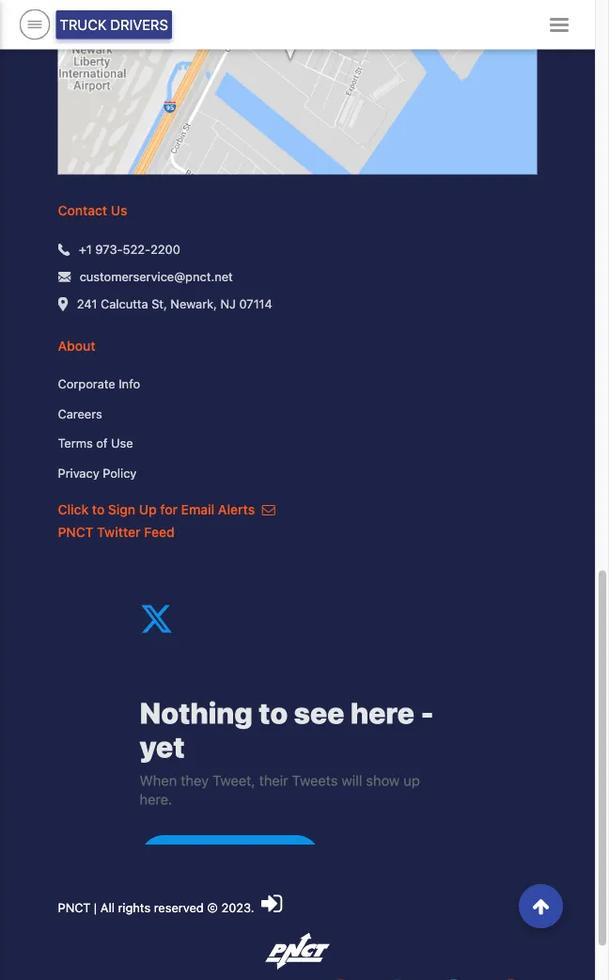 Task type: locate. For each thing, give the bounding box(es) containing it.
st,
[[152, 297, 167, 311]]

2 pnct from the top
[[58, 900, 91, 914]]

terms of use
[[58, 436, 133, 450]]

info
[[119, 377, 140, 391]]

sign
[[108, 501, 136, 517]]

1 vertical spatial pnct
[[58, 900, 91, 914]]

careers link
[[58, 404, 538, 423]]

click
[[58, 501, 89, 517]]

©
[[207, 900, 218, 914]]

corporate info link
[[58, 375, 538, 393]]

click to sign up for email alerts
[[58, 501, 259, 517]]

pnct
[[58, 524, 94, 539], [58, 900, 91, 914]]

+1 973-522-2200
[[79, 242, 181, 256]]

nj
[[221, 297, 236, 311]]

alerts
[[218, 501, 255, 517]]

policy
[[103, 466, 137, 480]]

sign in image
[[262, 891, 283, 915]]

drivers
[[110, 16, 168, 33]]

envelope o image
[[262, 503, 276, 516]]

to
[[92, 501, 105, 517]]

newark,
[[171, 297, 217, 311]]

rights
[[118, 900, 151, 914]]

pnct down click
[[58, 524, 94, 539]]

privacy
[[58, 466, 99, 480]]

241
[[77, 297, 97, 311]]

07114
[[239, 297, 273, 311]]

careers
[[58, 406, 102, 420]]

truck
[[60, 16, 107, 33]]

|
[[94, 900, 97, 914]]

about
[[58, 338, 95, 354]]

pnct | all rights reserved © 2023.
[[58, 900, 258, 914]]

+1
[[79, 242, 92, 256]]

contact us
[[58, 202, 127, 218]]

customerservice@pnct.net link
[[80, 267, 233, 286]]

1 pnct from the top
[[58, 524, 94, 539]]

pnct left |
[[58, 900, 91, 914]]

0 vertical spatial pnct
[[58, 524, 94, 539]]

2200
[[151, 242, 181, 256]]



Task type: vqa. For each thing, say whether or not it's contained in the screenshot.
leftmost home
no



Task type: describe. For each thing, give the bounding box(es) containing it.
feed
[[144, 524, 175, 539]]

truck drivers
[[60, 16, 168, 33]]

up
[[139, 501, 157, 517]]

+1 973-522-2200 link
[[79, 240, 181, 259]]

reserved
[[154, 900, 204, 914]]

email
[[181, 501, 215, 517]]

privacy policy
[[58, 466, 137, 480]]

241 calcutta st, newark, nj 07114 link
[[77, 295, 273, 313]]

twitter
[[97, 524, 141, 539]]

privacy policy link
[[58, 464, 538, 482]]

corporate info
[[58, 377, 140, 391]]

us
[[111, 202, 127, 218]]

contact
[[58, 202, 107, 218]]

2023.
[[222, 900, 255, 914]]

pnct for pnct | all rights reserved © 2023.
[[58, 900, 91, 914]]

pnct for pnct twitter feed
[[58, 524, 94, 539]]

click to sign up for email alerts link
[[58, 501, 276, 517]]

customerservice@pnct.net
[[80, 269, 233, 283]]

use
[[111, 436, 133, 450]]

522-
[[123, 242, 151, 256]]

corporate
[[58, 377, 115, 391]]

truck drivers link
[[56, 10, 172, 39]]

973-
[[95, 242, 123, 256]]

all
[[100, 900, 115, 914]]

of
[[96, 436, 108, 450]]

pnct twitter feed
[[58, 524, 175, 539]]

for
[[160, 501, 178, 517]]

241 calcutta st, newark, nj 07114
[[77, 297, 273, 311]]

terms
[[58, 436, 93, 450]]

calcutta
[[101, 297, 148, 311]]

terms of use link
[[58, 434, 538, 452]]



